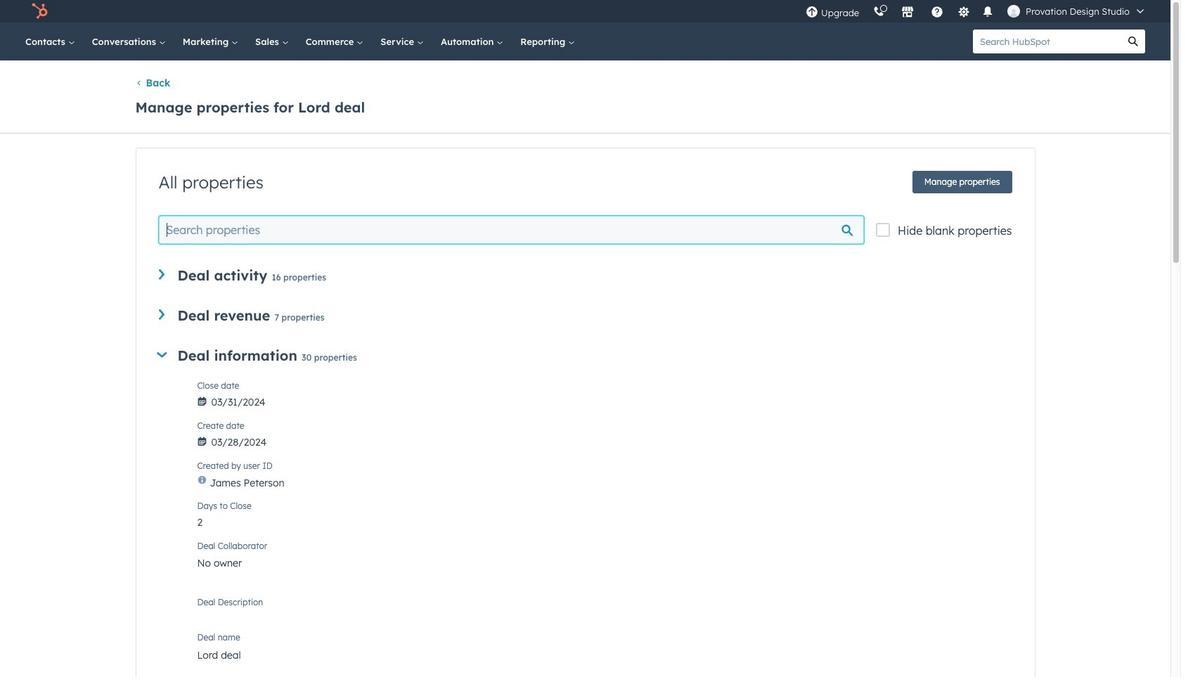 Task type: vqa. For each thing, say whether or not it's contained in the screenshot.
the bottommost caret icon
yes



Task type: describe. For each thing, give the bounding box(es) containing it.
MM/DD/YYYY text field
[[197, 429, 1012, 451]]

-- text field
[[197, 509, 1012, 532]]

marketplaces image
[[902, 6, 914, 19]]

0 vertical spatial caret image
[[159, 269, 164, 280]]



Task type: locate. For each thing, give the bounding box(es) containing it.
Search properties search field
[[159, 216, 864, 244]]

1 vertical spatial caret image
[[159, 309, 164, 320]]

caret image
[[159, 269, 164, 280], [159, 309, 164, 320], [156, 352, 167, 358]]

menu
[[799, 0, 1154, 23]]

james peterson image
[[1008, 5, 1020, 18]]

MM/DD/YYYY text field
[[197, 389, 1012, 411]]

Search HubSpot search field
[[973, 30, 1122, 53]]

2 vertical spatial caret image
[[156, 352, 167, 358]]

None text field
[[197, 595, 1012, 623], [197, 641, 1012, 669], [197, 595, 1012, 623], [197, 641, 1012, 669]]



